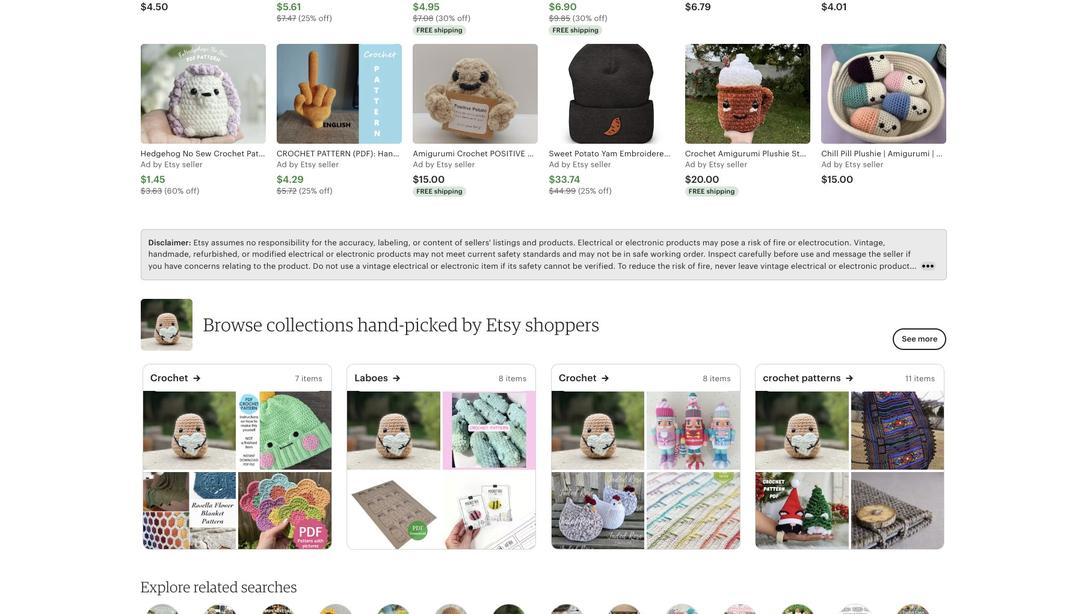 Task type: vqa. For each thing, say whether or not it's contained in the screenshot.


Task type: locate. For each thing, give the bounding box(es) containing it.
more left the information.
[[344, 274, 364, 283]]

8 items up 3 nutcrackers amigurumi crochet pattern pdf in english image
[[703, 374, 731, 383]]

may down electrical
[[579, 250, 595, 259]]

3 jaycee the emotional support potato - amigurumi pdf pattern image from the left
[[552, 391, 645, 470]]

for
[[312, 238, 322, 247], [331, 274, 342, 283]]

related
[[194, 578, 238, 596]]

1 horizontal spatial (30%
[[573, 14, 592, 23]]

off) right the 44.99
[[598, 187, 612, 196]]

froggy fold over beanie hat crochet pattern, crochet hat pattern, kawaii frog hat, crochet beanie image
[[238, 391, 331, 470]]

plushie
[[762, 149, 790, 158], [854, 149, 881, 158]]

crochet inside the 'crochet amigurumi plushie stuffed animal cinnamon latte a d b y etsy seller $ 20.00 free shipping'
[[685, 149, 716, 158]]

electrical up 'product.'
[[288, 250, 324, 259]]

safety down listings
[[498, 250, 521, 259]]

1 plushie from the left
[[762, 149, 790, 158]]

electrical
[[578, 238, 613, 247]]

listings
[[493, 238, 520, 247]]

use down accuracy,
[[340, 262, 354, 271]]

more up 11 items
[[918, 335, 938, 344]]

0 horizontal spatial and
[[522, 238, 537, 247]]

0 horizontal spatial plushie
[[762, 149, 790, 158]]

use down electrocution.
[[801, 250, 814, 259]]

risk up carefully
[[748, 238, 761, 247]]

8 items up pickle crochet pattern, cute crochet pattern, beginner friendly, market prep, crochet ideas, cute birthday gift image
[[499, 374, 527, 383]]

products down labeling, at the left
[[377, 250, 411, 259]]

1 items from the left
[[301, 374, 322, 383]]

1 horizontal spatial plushie
[[854, 149, 881, 158]]

items up pickle crochet pattern, cute crochet pattern, beginner friendly, market prep, crochet ideas, cute birthday gift image
[[506, 374, 527, 383]]

free down "20.00"
[[689, 188, 705, 195]]

0 horizontal spatial 15.00
[[419, 174, 445, 185]]

explore
[[140, 578, 190, 596]]

amigurumi inside crochet pattern (pdf): hand sign amigurumi a d b y etsy seller $ 4.29 $ 5.72 (25% off)
[[420, 149, 462, 158]]

1 horizontal spatial 8
[[703, 374, 708, 383]]

plushie right the pill
[[854, 149, 881, 158]]

a inside the "chill pill plushie | amigurumi | care package a d b y etsy seller $ 15.00"
[[821, 160, 827, 169]]

1 horizontal spatial 8 items
[[703, 374, 731, 383]]

a
[[140, 160, 146, 169], [277, 160, 282, 169], [413, 160, 418, 169], [549, 160, 554, 169], [685, 160, 691, 169], [821, 160, 827, 169], [741, 238, 746, 247], [356, 262, 360, 271]]

1 vertical spatial risk
[[672, 262, 686, 271]]

2 y from the left
[[294, 160, 298, 169]]

2 15.00 from the left
[[828, 174, 853, 185]]

items right 11
[[914, 374, 935, 383]]

3.63
[[146, 187, 162, 196]]

amigurumi left care
[[888, 149, 930, 158]]

8 up 3 nutcrackers amigurumi crochet pattern pdf in english image
[[703, 374, 708, 383]]

(30% for 6.90
[[573, 14, 592, 23]]

2 horizontal spatial amigurumi
[[888, 149, 930, 158]]

may up inspect
[[703, 238, 718, 247]]

1 8 from the left
[[499, 374, 504, 383]]

plushie left stuffed
[[762, 149, 790, 158]]

0 vertical spatial for
[[312, 238, 322, 247]]

(30% inside the $ 4.95 $ 7.08 (30% off) free shipping
[[436, 14, 455, 23]]

6 y from the left
[[839, 160, 843, 169]]

1 horizontal spatial in
[[624, 250, 631, 259]]

4 b from the left
[[561, 160, 567, 169]]

amigurumi
[[420, 149, 462, 158], [718, 149, 760, 158], [888, 149, 930, 158]]

crochet
[[685, 149, 716, 158], [150, 372, 188, 384], [559, 372, 597, 384]]

1 vertical spatial more
[[918, 335, 938, 344]]

1 vertical spatial see
[[902, 335, 916, 344]]

vintage down before
[[760, 262, 789, 271]]

off) right (60%
[[186, 187, 199, 196]]

of up meet
[[455, 238, 463, 247]]

0 horizontal spatial if
[[501, 262, 506, 271]]

1 horizontal spatial see
[[902, 335, 916, 344]]

see down 'to'
[[240, 274, 254, 283]]

shipping
[[434, 26, 463, 33], [570, 26, 599, 33], [434, 188, 463, 195], [707, 188, 735, 195]]

2 (30% from the left
[[573, 14, 592, 23]]

plushie inside the 'crochet amigurumi plushie stuffed animal cinnamon latte a d b y etsy seller $ 20.00 free shipping'
[[762, 149, 790, 158]]

off) inside $ 5.61 $ 7.47 (25% off)
[[319, 14, 332, 23]]

8 up pickle crochet pattern, cute crochet pattern, beginner friendly, market prep, crochet ideas, cute birthday gift image
[[499, 374, 504, 383]]

2 8 items from the left
[[703, 374, 731, 383]]

1 vertical spatial in
[[182, 274, 189, 283]]

products up the 'order.'
[[666, 238, 700, 247]]

amigurumi up a d b y etsy seller $ 15.00 free shipping
[[420, 149, 462, 158]]

etsy inside "a d b y etsy seller $ 33.74 $ 44.99 (25% off)"
[[573, 160, 589, 169]]

products.
[[539, 238, 576, 247]]

1 d from the left
[[146, 160, 151, 169]]

the down working
[[658, 262, 670, 271]]

(30% down 6.90
[[573, 14, 592, 23]]

(30% down 4.95 at top
[[436, 14, 455, 23]]

see up 11
[[902, 335, 916, 344]]

1 y from the left
[[158, 160, 162, 169]]

1 vertical spatial use
[[340, 262, 354, 271]]

a inside "a d b y etsy seller $ 33.74 $ 44.99 (25% off)"
[[549, 160, 554, 169]]

crochet pattern (pdf): hand sign amigurumi image
[[277, 44, 402, 144]]

animal
[[822, 149, 848, 158]]

11
[[905, 374, 912, 383]]

etsy inside the "chill pill plushie | amigurumi | care package a d b y etsy seller $ 15.00"
[[845, 160, 861, 169]]

15.00
[[419, 174, 445, 185], [828, 174, 853, 185]]

for down accuracy,
[[331, 274, 342, 283]]

plushie for 20.00
[[762, 149, 790, 158]]

use
[[801, 250, 814, 259], [340, 262, 354, 271]]

1 horizontal spatial 15.00
[[828, 174, 853, 185]]

and
[[522, 238, 537, 247], [563, 250, 577, 259], [816, 250, 831, 259]]

8 items
[[499, 374, 527, 383], [703, 374, 731, 383]]

items
[[301, 374, 322, 383], [506, 374, 527, 383], [710, 374, 731, 383], [914, 374, 935, 383]]

2 horizontal spatial not
[[597, 250, 610, 259]]

2 b from the left
[[289, 160, 294, 169]]

accuracy,
[[339, 238, 376, 247]]

and down products.
[[563, 250, 577, 259]]

$ 4.50
[[140, 1, 168, 13]]

2 plushie from the left
[[854, 149, 881, 158]]

4 y from the left
[[566, 160, 571, 169]]

d inside the "chill pill plushie | amigurumi | care package a d b y etsy seller $ 15.00"
[[827, 160, 832, 169]]

for inside etsy assumes no responsibility for the accuracy, labeling, or content of sellers' listings and products. electrical or electronic products may pose a risk of fire or electrocution. vintage, handmade, refurbished, or modified electrical or electronic products may not meet current safety standards and may not be in safe working order. inspect carefully before use and message the seller if you have concerns relating to the product. do not use a vintage electrical or electronic item if its safety cannot be verified. to reduce the risk of fire, never leave vintage electrical or electronic products plugged in unattended. see etsy's
[[312, 238, 322, 247]]

crochet
[[277, 149, 315, 158]]

1 horizontal spatial for
[[331, 274, 342, 283]]

(25%
[[298, 14, 316, 23], [299, 187, 317, 196], [578, 187, 596, 196]]

1 8 items from the left
[[499, 374, 527, 383]]

| left care
[[932, 149, 934, 158]]

7.47
[[282, 14, 296, 23]]

4.50
[[147, 1, 168, 13]]

0 horizontal spatial 8 items
[[499, 374, 527, 383]]

shipping down 6.90
[[570, 26, 599, 33]]

1 amigurumi from the left
[[420, 149, 462, 158]]

1 15.00 from the left
[[419, 174, 445, 185]]

vintage,
[[854, 238, 886, 247]]

explore related searches
[[140, 578, 297, 596]]

not up verified.
[[597, 250, 610, 259]]

items for froggy fold over beanie hat crochet pattern, crochet hat pattern, kawaii frog hat, crochet beanie image at bottom
[[301, 374, 322, 383]]

15.00 inside the "chill pill plushie | amigurumi | care package a d b y etsy seller $ 15.00"
[[828, 174, 853, 185]]

electrical
[[288, 250, 324, 259], [393, 262, 428, 271], [791, 262, 826, 271]]

1 vertical spatial if
[[501, 262, 506, 271]]

3 d from the left
[[418, 160, 423, 169]]

(25% right 7.47
[[298, 14, 316, 23]]

seller inside "a d b y etsy seller $ 33.74 $ 44.99 (25% off)"
[[591, 160, 611, 169]]

0 horizontal spatial more
[[344, 274, 364, 283]]

electrical up the information.
[[393, 262, 428, 271]]

1 jaycee the emotional support potato - amigurumi pdf pattern image from the left
[[143, 391, 236, 470]]

0 horizontal spatial products
[[377, 250, 411, 259]]

shoppers
[[525, 313, 600, 335]]

free down 'sign'
[[416, 188, 433, 195]]

or down content
[[431, 262, 439, 271]]

1 horizontal spatial not
[[431, 250, 444, 259]]

1 (30% from the left
[[436, 14, 455, 23]]

3 b from the left
[[425, 160, 430, 169]]

2 horizontal spatial products
[[879, 262, 914, 271]]

latte
[[892, 149, 911, 158]]

y inside a d b y etsy seller $ 1.45 $ 3.63 (60% off)
[[158, 160, 162, 169]]

amigurumi up "20.00"
[[718, 149, 760, 158]]

vintage up for more information.
[[362, 262, 391, 271]]

may down content
[[413, 250, 429, 259]]

4 jaycee the emotional support potato - amigurumi pdf pattern image from the left
[[756, 391, 849, 470]]

inspect
[[708, 250, 736, 259]]

not right do
[[326, 262, 338, 271]]

collections
[[266, 313, 354, 335]]

patterns
[[802, 372, 841, 384]]

or
[[413, 238, 421, 247], [615, 238, 623, 247], [788, 238, 796, 247], [242, 250, 250, 259], [326, 250, 334, 259], [431, 262, 439, 271], [829, 262, 837, 271]]

seller inside crochet pattern (pdf): hand sign amigurumi a d b y etsy seller $ 4.29 $ 5.72 (25% off)
[[318, 160, 339, 169]]

1 horizontal spatial products
[[666, 238, 700, 247]]

1 horizontal spatial crochet
[[559, 372, 597, 384]]

0 horizontal spatial for
[[312, 238, 322, 247]]

if right message
[[906, 250, 911, 259]]

and down electrocution.
[[816, 250, 831, 259]]

d inside "a d b y etsy seller $ 33.74 $ 44.99 (25% off)"
[[554, 160, 559, 169]]

| left latte on the top right
[[883, 149, 886, 158]]

0 horizontal spatial amigurumi
[[420, 149, 462, 158]]

6 b from the left
[[834, 160, 839, 169]]

1 horizontal spatial more
[[918, 335, 938, 344]]

b inside a d b y etsy seller $ 1.45 $ 3.63 (60% off)
[[153, 160, 158, 169]]

7
[[295, 374, 299, 383]]

electronic down message
[[839, 262, 877, 271]]

of down the 'order.'
[[688, 262, 696, 271]]

fire
[[773, 238, 786, 247]]

$
[[140, 1, 147, 13], [277, 1, 283, 13], [413, 1, 419, 13], [549, 1, 555, 13], [685, 1, 691, 13], [821, 1, 827, 13], [277, 14, 282, 23], [413, 14, 418, 23], [549, 14, 554, 23], [140, 174, 147, 185], [277, 174, 283, 185], [413, 174, 419, 185], [549, 174, 555, 185], [685, 174, 691, 185], [821, 174, 828, 185], [140, 187, 146, 196], [277, 187, 282, 196], [549, 187, 554, 196]]

$ inside a d b y etsy seller $ 15.00 free shipping
[[413, 174, 419, 185]]

disclaimer:
[[148, 238, 191, 247]]

off) inside "a d b y etsy seller $ 33.74 $ 44.99 (25% off)"
[[598, 187, 612, 196]]

1 horizontal spatial and
[[563, 250, 577, 259]]

a d b y etsy seller $ 15.00 free shipping
[[413, 160, 475, 195]]

if left its
[[501, 262, 506, 271]]

0 horizontal spatial vintage
[[362, 262, 391, 271]]

amigurumi inside the 'crochet amigurumi plushie stuffed animal cinnamon latte a d b y etsy seller $ 20.00 free shipping'
[[718, 149, 760, 158]]

crochet
[[763, 372, 799, 384]]

2 amigurumi from the left
[[718, 149, 760, 158]]

off) right "7.08"
[[457, 14, 471, 23]]

(30% inside $ 6.90 $ 9.85 (30% off) free shipping
[[573, 14, 592, 23]]

0 horizontal spatial may
[[413, 250, 429, 259]]

of left the fire
[[763, 238, 771, 247]]

etsy
[[164, 160, 180, 169], [300, 160, 316, 169], [437, 160, 452, 169], [573, 160, 589, 169], [709, 160, 725, 169], [845, 160, 861, 169], [193, 238, 209, 247], [486, 313, 521, 335]]

and up standards on the top
[[522, 238, 537, 247]]

seller inside a d b y etsy seller $ 1.45 $ 3.63 (60% off)
[[182, 160, 203, 169]]

free
[[416, 26, 433, 33], [553, 26, 569, 33], [416, 188, 433, 195], [689, 188, 705, 195]]

3 items from the left
[[710, 374, 731, 383]]

4 items from the left
[[914, 374, 935, 383]]

safety down standards on the top
[[519, 262, 542, 271]]

4 d from the left
[[554, 160, 559, 169]]

of
[[455, 238, 463, 247], [763, 238, 771, 247], [688, 262, 696, 271]]

$ inside the "chill pill plushie | amigurumi | care package a d b y etsy seller $ 15.00"
[[821, 174, 828, 185]]

risk down working
[[672, 262, 686, 271]]

be up to
[[612, 250, 622, 259]]

1 horizontal spatial use
[[801, 250, 814, 259]]

the
[[324, 238, 337, 247], [869, 250, 881, 259], [263, 262, 276, 271], [658, 262, 670, 271]]

$ inside the 'crochet amigurumi plushie stuffed animal cinnamon latte a d b y etsy seller $ 20.00 free shipping'
[[685, 174, 691, 185]]

3 y from the left
[[430, 160, 434, 169]]

20.00
[[691, 174, 719, 185]]

off) right "5.72"
[[319, 187, 333, 196]]

2 d from the left
[[282, 160, 287, 169]]

electrocution.
[[798, 238, 852, 247]]

off)
[[319, 14, 332, 23], [457, 14, 471, 23], [594, 14, 608, 23], [186, 187, 199, 196], [319, 187, 333, 196], [598, 187, 612, 196]]

0 vertical spatial be
[[612, 250, 622, 259]]

see inside see more link
[[902, 335, 916, 344]]

4.01
[[827, 1, 847, 13]]

5 y from the left
[[703, 160, 707, 169]]

y inside a d b y etsy seller $ 15.00 free shipping
[[430, 160, 434, 169]]

browse
[[203, 313, 263, 335]]

0 horizontal spatial |
[[883, 149, 886, 158]]

2 jaycee the emotional support potato - amigurumi pdf pattern image from the left
[[347, 391, 440, 470]]

2 items from the left
[[506, 374, 527, 383]]

0 vertical spatial products
[[666, 238, 700, 247]]

5 b from the left
[[698, 160, 703, 169]]

amigurumi crochet positive potato - emotional support potato - plushie stuffed toy - hand made stuffie image
[[413, 44, 538, 144]]

fire,
[[698, 262, 713, 271]]

0 horizontal spatial 8
[[499, 374, 504, 383]]

0 horizontal spatial (30%
[[436, 14, 455, 23]]

free down "7.08"
[[416, 26, 433, 33]]

off) right 7.47
[[319, 14, 332, 23]]

crochet amigurumi plushie stuffed animal cinnamon latte a d b y etsy seller $ 20.00 free shipping
[[685, 149, 911, 195]]

working
[[651, 250, 681, 259]]

products down vintage,
[[879, 262, 914, 271]]

6 d from the left
[[827, 160, 832, 169]]

plushie inside the "chill pill plushie | amigurumi | care package a d b y etsy seller $ 15.00"
[[854, 149, 881, 158]]

pickle crochet pattern, cute crochet pattern, beginner friendly, market prep, crochet ideas, cute birthday gift image
[[443, 391, 536, 470]]

off) inside the $ 4.95 $ 7.08 (30% off) free shipping
[[457, 14, 471, 23]]

(25% inside $ 5.61 $ 7.47 (25% off)
[[298, 14, 316, 23]]

0 horizontal spatial use
[[340, 262, 354, 271]]

for up do
[[312, 238, 322, 247]]

if
[[906, 250, 911, 259], [501, 262, 506, 271]]

items up 3 nutcrackers amigurumi crochet pattern pdf in english image
[[710, 374, 731, 383]]

2 horizontal spatial crochet
[[685, 149, 716, 158]]

1 horizontal spatial |
[[932, 149, 934, 158]]

(25% inside crochet pattern (pdf): hand sign amigurumi a d b y etsy seller $ 4.29 $ 5.72 (25% off)
[[299, 187, 317, 196]]

jaycee the emotional support potato - amigurumi pdf pattern image
[[143, 391, 236, 470], [347, 391, 440, 470], [552, 391, 645, 470], [756, 391, 849, 470]]

free down 9.85
[[553, 26, 569, 33]]

or up for more information.
[[326, 250, 334, 259]]

1 horizontal spatial amigurumi
[[718, 149, 760, 158]]

1 horizontal spatial if
[[906, 250, 911, 259]]

may
[[703, 238, 718, 247], [413, 250, 429, 259], [579, 250, 595, 259]]

|
[[883, 149, 886, 158], [932, 149, 934, 158]]

not down content
[[431, 250, 444, 259]]

0 horizontal spatial be
[[573, 262, 582, 271]]

etsy inside etsy assumes no responsibility for the accuracy, labeling, or content of sellers' listings and products. electrical or electronic products may pose a risk of fire or electrocution. vintage, handmade, refurbished, or modified electrical or electronic products may not meet current safety standards and may not be in safe working order. inspect carefully before use and message the seller if you have concerns relating to the product. do not use a vintage electrical or electronic item if its safety cannot be verified. to reduce the risk of fire, never leave vintage electrical or electronic products plugged in unattended. see etsy's
[[193, 238, 209, 247]]

electrical down before
[[791, 262, 826, 271]]

in
[[624, 250, 631, 259], [182, 274, 189, 283]]

11 items
[[905, 374, 935, 383]]

be right cannot
[[573, 262, 582, 271]]

shipping down "20.00"
[[707, 188, 735, 195]]

shipping up content
[[434, 188, 463, 195]]

items for pickle crochet pattern, cute crochet pattern, beginner friendly, market prep, crochet ideas, cute birthday gift image
[[506, 374, 527, 383]]

information.
[[366, 274, 413, 283]]

its
[[508, 262, 517, 271]]

1 horizontal spatial vintage
[[760, 262, 789, 271]]

or left content
[[413, 238, 421, 247]]

0 horizontal spatial see
[[240, 274, 254, 283]]

0 vertical spatial more
[[344, 274, 364, 283]]

in down concerns
[[182, 274, 189, 283]]

off) right 9.85
[[594, 14, 608, 23]]

0 horizontal spatial crochet
[[150, 372, 188, 384]]

2 8 from the left
[[703, 374, 708, 383]]

electronic up safe at the top of page
[[625, 238, 664, 247]]

b inside a d b y etsy seller $ 15.00 free shipping
[[425, 160, 430, 169]]

(25% down 4.29
[[299, 187, 317, 196]]

items for the vintage crochet pattern gorgeous stained glass afghan blanket throw pdf instant digital download tunisian stitch image
[[914, 374, 935, 383]]

etsy assumes no responsibility for the accuracy, labeling, or content of sellers' listings and products. electrical or electronic products may pose a risk of fire or electrocution. vintage, handmade, refurbished, or modified electrical or electronic products may not meet current safety standards and may not be in safe working order. inspect carefully before use and message the seller if you have concerns relating to the product. do not use a vintage electrical or electronic item if its safety cannot be verified. to reduce the risk of fire, never leave vintage electrical or electronic products plugged in unattended. see etsy's
[[148, 238, 914, 283]]

0 horizontal spatial risk
[[672, 262, 686, 271]]

1 b from the left
[[153, 160, 158, 169]]

0 vertical spatial risk
[[748, 238, 761, 247]]

crochet pattern (pdf): hand sign amigurumi a d b y etsy seller $ 4.29 $ 5.72 (25% off)
[[277, 149, 462, 196]]

hand-
[[358, 313, 405, 335]]

0 vertical spatial see
[[240, 274, 254, 283]]

a d b y etsy seller $ 1.45 $ 3.63 (60% off)
[[140, 160, 203, 196]]

shipping down 4.95 at top
[[434, 26, 463, 33]]

pose
[[721, 238, 739, 247]]

safety
[[498, 250, 521, 259], [519, 262, 542, 271]]

5 d from the left
[[690, 160, 696, 169]]

2 horizontal spatial electrical
[[791, 262, 826, 271]]

items right 7
[[301, 374, 322, 383]]

in up to
[[624, 250, 631, 259]]

3 amigurumi from the left
[[888, 149, 930, 158]]

d inside crochet pattern (pdf): hand sign amigurumi a d b y etsy seller $ 4.29 $ 5.72 (25% off)
[[282, 160, 287, 169]]

(25% right the 44.99
[[578, 187, 596, 196]]

1 horizontal spatial may
[[579, 250, 595, 259]]

6.90
[[555, 1, 577, 13]]

crochet for 8 items
[[559, 372, 597, 384]]



Task type: describe. For each thing, give the bounding box(es) containing it.
etsy's
[[257, 274, 278, 283]]

7 items
[[295, 374, 322, 383]]

the left accuracy,
[[324, 238, 337, 247]]

5.61
[[283, 1, 301, 13]]

see inside etsy assumes no responsibility for the accuracy, labeling, or content of sellers' listings and products. electrical or electronic products may pose a risk of fire or electrocution. vintage, handmade, refurbished, or modified electrical or electronic products may not meet current safety standards and may not be in safe working order. inspect carefully before use and message the seller if you have concerns relating to the product. do not use a vintage electrical or electronic item if its safety cannot be verified. to reduce the risk of fire, never leave vintage electrical or electronic products plugged in unattended. see etsy's
[[240, 274, 254, 283]]

or down no at the left of the page
[[242, 250, 250, 259]]

d inside a d b y etsy seller $ 15.00 free shipping
[[418, 160, 423, 169]]

free inside a d b y etsy seller $ 15.00 free shipping
[[416, 188, 433, 195]]

pill
[[841, 149, 852, 158]]

printable pocket bee tags - digital pdf - display cards packaging for handmade bumble bees, valentine's day bee cards crochet pocket hug tag image
[[443, 472, 536, 551]]

reduce
[[629, 262, 656, 271]]

or down message
[[829, 262, 837, 271]]

searches
[[241, 578, 297, 596]]

9.85
[[554, 14, 570, 23]]

or right the fire
[[788, 238, 796, 247]]

a d b y etsy seller $ 33.74 $ 44.99 (25% off)
[[549, 160, 612, 196]]

$ 4.95 $ 7.08 (30% off) free shipping
[[413, 1, 471, 33]]

by
[[462, 313, 482, 335]]

items for 3 nutcrackers amigurumi crochet pattern pdf in english image
[[710, 374, 731, 383]]

free inside the 'crochet amigurumi plushie stuffed animal cinnamon latte a d b y etsy seller $ 20.00 free shipping'
[[689, 188, 705, 195]]

0 horizontal spatial in
[[182, 274, 189, 283]]

8 for crochet
[[703, 374, 708, 383]]

amigurumi inside the "chill pill plushie | amigurumi | care package a d b y etsy seller $ 15.00"
[[888, 149, 930, 158]]

shipping inside $ 6.90 $ 9.85 (30% off) free shipping
[[570, 26, 599, 33]]

2 horizontal spatial may
[[703, 238, 718, 247]]

d inside the 'crochet amigurumi plushie stuffed animal cinnamon latte a d b y etsy seller $ 20.00 free shipping'
[[690, 160, 696, 169]]

crochet pattern- plush country chicken image
[[552, 472, 645, 551]]

stuffed
[[792, 149, 820, 158]]

meet
[[446, 250, 466, 259]]

to
[[253, 262, 261, 271]]

vintage crochet pattern gorgeous stained glass afghan blanket throw pdf instant digital download tunisian stitch image
[[851, 391, 944, 470]]

0 horizontal spatial not
[[326, 262, 338, 271]]

for more information.
[[329, 274, 413, 283]]

item
[[481, 262, 498, 271]]

1 vintage from the left
[[362, 262, 391, 271]]

y inside the "chill pill plushie | amigurumi | care package a d b y etsy seller $ 15.00"
[[839, 160, 843, 169]]

hand
[[378, 149, 398, 158]]

d inside a d b y etsy seller $ 1.45 $ 3.63 (60% off)
[[146, 160, 151, 169]]

y inside "a d b y etsy seller $ 33.74 $ 44.99 (25% off)"
[[566, 160, 571, 169]]

shipping inside the 'crochet amigurumi plushie stuffed animal cinnamon latte a d b y etsy seller $ 20.00 free shipping'
[[707, 188, 735, 195]]

easy crochet pattern, crochet bag pattern, bag crochet pattern, crochet tablet cover pattern, tablet sleeve pattern beginner crochet pattern image
[[851, 472, 944, 551]]

positive pickle jar labels (download only) image
[[347, 472, 440, 551]]

to
[[618, 262, 627, 271]]

shipping inside the $ 4.95 $ 7.08 (30% off) free shipping
[[434, 26, 463, 33]]

crochet amigurumi plushie stuffed animal cinnamon latte image
[[685, 44, 811, 144]]

33.74
[[555, 174, 580, 185]]

sweet potato yam embroidered beanie, handmade cuffed knit unisex slouchy adult winter hat cap gift image
[[549, 44, 674, 144]]

handmade,
[[148, 250, 191, 259]]

explore related searches region
[[133, 578, 954, 614]]

a inside crochet pattern (pdf): hand sign amigurumi a d b y etsy seller $ 4.29 $ 5.72 (25% off)
[[277, 160, 282, 169]]

b inside crochet pattern (pdf): hand sign amigurumi a d b y etsy seller $ 4.29 $ 5.72 (25% off)
[[289, 160, 294, 169]]

electronic down meet
[[441, 262, 479, 271]]

hedgehog no sew crochet pattern, no sew amigurumi crochet patterns, crochet pattern, plushie pattern image
[[140, 44, 266, 144]]

order.
[[683, 250, 706, 259]]

see more
[[902, 335, 938, 344]]

0 vertical spatial if
[[906, 250, 911, 259]]

y inside the 'crochet amigurumi plushie stuffed animal cinnamon latte a d b y etsy seller $ 20.00 free shipping'
[[703, 160, 707, 169]]

chill
[[821, 149, 839, 158]]

0 vertical spatial safety
[[498, 250, 521, 259]]

7.08
[[418, 14, 434, 23]]

crochet christmas cats gnome pattern, amigurumi gnome christmas toy english pdf, holiday gnome decor image
[[756, 472, 849, 551]]

labeling,
[[378, 238, 411, 247]]

picked
[[405, 313, 458, 335]]

2 vintage from the left
[[760, 262, 789, 271]]

seller inside a d b y etsy seller $ 15.00 free shipping
[[454, 160, 475, 169]]

4.95
[[419, 1, 440, 13]]

browse collections hand-picked by etsy shoppers
[[203, 313, 600, 335]]

relating
[[222, 262, 251, 271]]

jaycee the emotional support potato - amigurumi pdf pattern image for rosella flower crochet pattern (us&uk terms), crochet hexagon pattern, baby blanket pattern, blanket pattern, afghan pattern image
[[143, 391, 236, 470]]

2 horizontal spatial of
[[763, 238, 771, 247]]

4.29
[[283, 174, 304, 185]]

1 vertical spatial products
[[377, 250, 411, 259]]

8 items for laboes
[[499, 374, 527, 383]]

jaycee the emotional support potato - amigurumi pdf pattern image for crochet pattern- plush country chicken image
[[552, 391, 645, 470]]

cinnamon
[[850, 149, 890, 158]]

(pdf):
[[353, 149, 376, 158]]

0 horizontal spatial of
[[455, 238, 463, 247]]

3 nutcrackers amigurumi crochet pattern pdf in english image
[[647, 391, 740, 470]]

plugged
[[148, 274, 180, 283]]

15.00 inside a d b y etsy seller $ 15.00 free shipping
[[419, 174, 445, 185]]

unattended.
[[191, 274, 238, 283]]

crochet pattern - crochet blanket - afghan pattern - crochet throw - instant download - rainbow blanket - paint drip blanket image
[[647, 472, 740, 551]]

chill pill plushie | amigurumi | care package a d b y etsy seller $ 15.00
[[821, 149, 988, 185]]

content
[[423, 238, 453, 247]]

$ 6.90 $ 9.85 (30% off) free shipping
[[549, 1, 608, 33]]

1 vertical spatial safety
[[519, 262, 542, 271]]

$ 5.61 $ 7.47 (25% off)
[[277, 1, 332, 23]]

laboes
[[355, 372, 388, 384]]

electronic down accuracy,
[[336, 250, 375, 259]]

a inside a d b y etsy seller $ 1.45 $ 3.63 (60% off)
[[140, 160, 146, 169]]

$ 4.01
[[821, 1, 847, 13]]

product.
[[278, 262, 311, 271]]

etsy inside the 'crochet amigurumi plushie stuffed animal cinnamon latte a d b y etsy seller $ 20.00 free shipping'
[[709, 160, 725, 169]]

never
[[715, 262, 736, 271]]

care
[[936, 149, 954, 158]]

sellers'
[[465, 238, 491, 247]]

etsy inside crochet pattern (pdf): hand sign amigurumi a d b y etsy seller $ 4.29 $ 5.72 (25% off)
[[300, 160, 316, 169]]

5.72
[[282, 187, 297, 196]]

(60%
[[164, 187, 184, 196]]

1 horizontal spatial electrical
[[393, 262, 428, 271]]

refurbished,
[[193, 250, 240, 259]]

crochet for 7 items
[[150, 372, 188, 384]]

carefully
[[739, 250, 772, 259]]

concerns
[[184, 262, 220, 271]]

1 horizontal spatial of
[[688, 262, 696, 271]]

seller inside etsy assumes no responsibility for the accuracy, labeling, or content of sellers' listings and products. electrical or electronic products may pose a risk of fire or electrocution. vintage, handmade, refurbished, or modified electrical or electronic products may not meet current safety standards and may not be in safe working order. inspect carefully before use and message the seller if you have concerns relating to the product. do not use a vintage electrical or electronic item if its safety cannot be verified. to reduce the risk of fire, never leave vintage electrical or electronic products plugged in unattended. see etsy's
[[883, 250, 904, 259]]

current
[[468, 250, 496, 259]]

seller inside the "chill pill plushie | amigurumi | care package a d b y etsy seller $ 15.00"
[[863, 160, 884, 169]]

b inside the 'crochet amigurumi plushie stuffed animal cinnamon latte a d b y etsy seller $ 20.00 free shipping'
[[698, 160, 703, 169]]

no
[[246, 238, 256, 247]]

1 vertical spatial be
[[573, 262, 582, 271]]

44.99
[[554, 187, 576, 196]]

the down vintage,
[[869, 250, 881, 259]]

see more link
[[893, 329, 947, 351]]

modified
[[252, 250, 286, 259]]

2 | from the left
[[932, 149, 934, 158]]

flower crochet coaster pattern pdf with step by step picture, crochet daisy coaster, crochet pattern for beginners, how to crochet image
[[238, 472, 331, 551]]

1 | from the left
[[883, 149, 886, 158]]

8 items for crochet
[[703, 374, 731, 383]]

cannot
[[544, 262, 570, 271]]

etsy inside a d b y etsy seller $ 15.00 free shipping
[[437, 160, 452, 169]]

b inside "a d b y etsy seller $ 33.74 $ 44.99 (25% off)"
[[561, 160, 567, 169]]

free inside the $ 4.95 $ 7.08 (30% off) free shipping
[[416, 26, 433, 33]]

or up to
[[615, 238, 623, 247]]

assumes
[[211, 238, 244, 247]]

(30% for 4.95
[[436, 14, 455, 23]]

shipping inside a d b y etsy seller $ 15.00 free shipping
[[434, 188, 463, 195]]

sign
[[400, 149, 417, 158]]

responsibility
[[258, 238, 309, 247]]

more for for
[[344, 274, 364, 283]]

verified.
[[584, 262, 616, 271]]

chill pill plushie | amigurumi | care package image
[[821, 44, 947, 144]]

1 vertical spatial for
[[331, 274, 342, 283]]

free inside $ 6.90 $ 9.85 (30% off) free shipping
[[553, 26, 569, 33]]

the down modified
[[263, 262, 276, 271]]

$ 6.79
[[685, 1, 711, 13]]

(25% inside "a d b y etsy seller $ 33.74 $ 44.99 (25% off)"
[[578, 187, 596, 196]]

leave
[[738, 262, 758, 271]]

you
[[148, 262, 162, 271]]

before
[[774, 250, 799, 259]]

plushie for $
[[854, 149, 881, 158]]

off) inside a d b y etsy seller $ 1.45 $ 3.63 (60% off)
[[186, 187, 199, 196]]

have
[[164, 262, 182, 271]]

jaycee the emotional support potato - amigurumi pdf pattern image for the "positive pickle jar labels (download only)" image
[[347, 391, 440, 470]]

off) inside $ 6.90 $ 9.85 (30% off) free shipping
[[594, 14, 608, 23]]

2 horizontal spatial and
[[816, 250, 831, 259]]

crochet patterns
[[763, 372, 841, 384]]

pattern
[[317, 149, 351, 158]]

standards
[[523, 250, 560, 259]]

do
[[313, 262, 323, 271]]

more for see
[[918, 335, 938, 344]]

seller inside the 'crochet amigurumi plushie stuffed animal cinnamon latte a d b y etsy seller $ 20.00 free shipping'
[[727, 160, 747, 169]]

rosella flower crochet pattern (us&uk terms), crochet hexagon pattern, baby blanket pattern, blanket pattern, afghan pattern image
[[143, 472, 236, 551]]

1 horizontal spatial be
[[612, 250, 622, 259]]

0 vertical spatial use
[[801, 250, 814, 259]]

a inside a d b y etsy seller $ 15.00 free shipping
[[413, 160, 418, 169]]

0 vertical spatial in
[[624, 250, 631, 259]]

safe
[[633, 250, 648, 259]]

a inside the 'crochet amigurumi plushie stuffed animal cinnamon latte a d b y etsy seller $ 20.00 free shipping'
[[685, 160, 691, 169]]

1.45
[[147, 174, 165, 185]]

1 horizontal spatial risk
[[748, 238, 761, 247]]

jaycee the emotional support potato - amigurumi pdf pattern image for crochet christmas cats gnome pattern, amigurumi gnome christmas toy english pdf, holiday gnome decor image
[[756, 391, 849, 470]]

b inside the "chill pill plushie | amigurumi | care package a d b y etsy seller $ 15.00"
[[834, 160, 839, 169]]

2 vertical spatial products
[[879, 262, 914, 271]]

8 for laboes
[[499, 374, 504, 383]]

off) inside crochet pattern (pdf): hand sign amigurumi a d b y etsy seller $ 4.29 $ 5.72 (25% off)
[[319, 187, 333, 196]]

etsy inside a d b y etsy seller $ 1.45 $ 3.63 (60% off)
[[164, 160, 180, 169]]

y inside crochet pattern (pdf): hand sign amigurumi a d b y etsy seller $ 4.29 $ 5.72 (25% off)
[[294, 160, 298, 169]]

0 horizontal spatial electrical
[[288, 250, 324, 259]]



